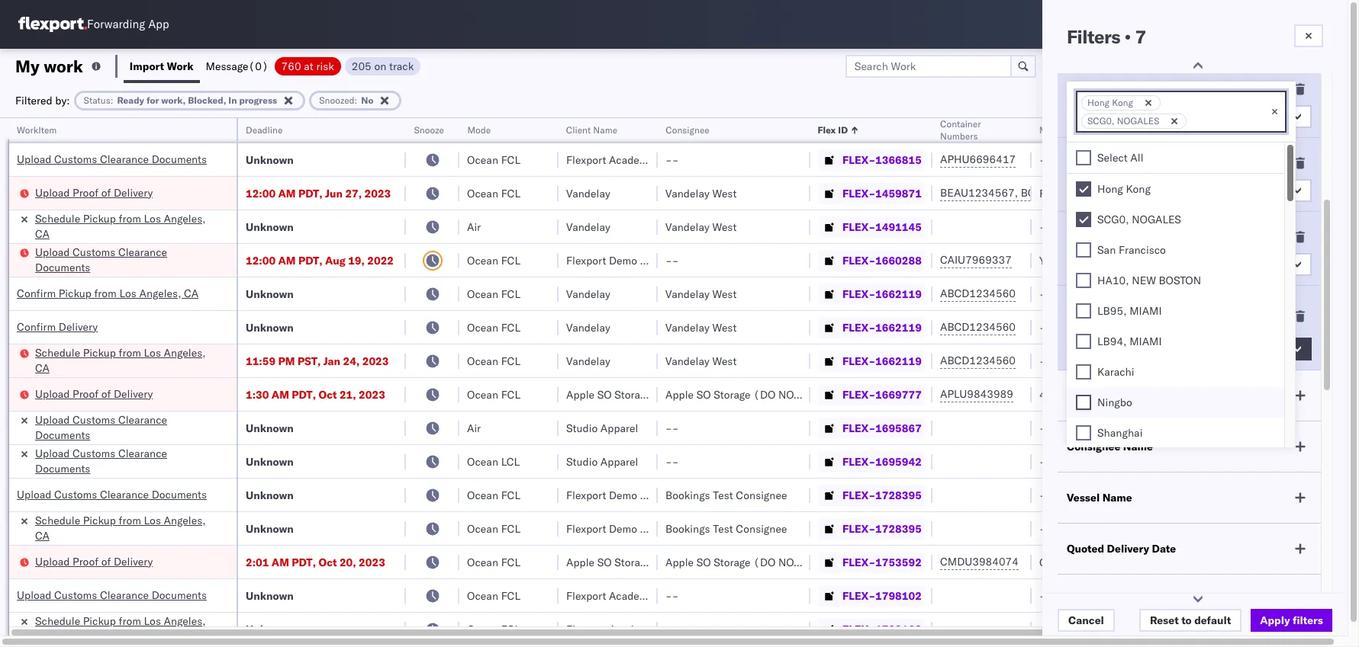 Task type: locate. For each thing, give the bounding box(es) containing it.
apparel for air
[[600, 422, 638, 435]]

2023 right 21, at the bottom of the page
[[359, 388, 385, 402]]

1 vertical spatial flex-1728395
[[843, 522, 922, 536]]

upload proof of delivery link for 12:00
[[35, 185, 153, 200]]

0 vertical spatial 12:00
[[246, 187, 276, 200]]

10 fcl from the top
[[501, 556, 520, 570]]

flex-1728395 down flex-1695942
[[843, 489, 922, 503]]

--
[[665, 153, 679, 167], [1039, 153, 1053, 167], [1039, 220, 1053, 234], [665, 254, 679, 267], [1039, 287, 1053, 301], [1039, 321, 1053, 335], [1039, 354, 1053, 368], [665, 422, 679, 435], [1039, 422, 1053, 435], [665, 455, 679, 469], [1039, 455, 1053, 469], [1039, 489, 1053, 503], [1039, 522, 1053, 536], [665, 590, 679, 603], [1039, 590, 1053, 603], [665, 623, 679, 637], [1039, 623, 1053, 637]]

: left the no
[[355, 94, 357, 106]]

import work
[[130, 59, 194, 73]]

1 vertical spatial test
[[713, 522, 733, 536]]

1 vertical spatial 2 button
[[1067, 338, 1312, 361]]

None checkbox
[[1076, 182, 1091, 197], [1076, 243, 1091, 258], [1076, 304, 1091, 319], [1076, 334, 1091, 350], [1076, 426, 1091, 441], [1076, 182, 1091, 197], [1076, 243, 1091, 258], [1076, 304, 1091, 319], [1076, 334, 1091, 350], [1076, 426, 1091, 441]]

message
[[206, 59, 248, 73]]

at
[[304, 59, 313, 73]]

savant
[[1265, 153, 1298, 167]]

2022
[[367, 254, 394, 267]]

2 resize handle column header from the left
[[388, 118, 406, 648]]

1 vertical spatial bookings test consignee
[[665, 522, 787, 536]]

1 of from the top
[[101, 186, 111, 200]]

ymluw236679313
[[1039, 254, 1138, 267]]

schedule for flexport demo consignee
[[35, 514, 80, 528]]

1 vertical spatial nogales
[[1132, 213, 1181, 227]]

vandelay
[[566, 187, 610, 200], [665, 187, 710, 200], [566, 220, 610, 234], [665, 220, 710, 234], [566, 287, 610, 301], [665, 287, 710, 301], [566, 321, 610, 335], [665, 321, 710, 335], [566, 354, 610, 368], [665, 354, 710, 368]]

1 flex-1728395 from the top
[[843, 489, 922, 503]]

1 : from the left
[[110, 94, 113, 106]]

schedule pickup from los angeles, ca link
[[35, 211, 217, 242], [35, 345, 217, 376], [35, 513, 217, 544], [35, 614, 217, 644]]

2 vertical spatial flexport demo consignee
[[566, 522, 691, 536]]

6 flex- from the top
[[843, 321, 875, 335]]

760 at risk
[[281, 59, 334, 73]]

flex-1695942 button
[[818, 451, 925, 473], [818, 451, 925, 473]]

list box containing select all
[[1067, 143, 1284, 648]]

from
[[119, 212, 141, 226], [94, 287, 117, 300], [119, 346, 141, 360], [119, 514, 141, 528], [119, 615, 141, 628]]

scg0, nogales down tcnu1234565
[[1097, 213, 1181, 227]]

1 vertical spatial flexport academy
[[566, 590, 653, 603]]

demo
[[609, 254, 637, 267], [609, 489, 637, 503], [609, 522, 637, 536]]

2 vertical spatial academy
[[609, 623, 653, 637]]

1 vertical spatial studio
[[566, 455, 598, 469]]

schedule pickup from los angeles, ca link for vandelay
[[35, 211, 217, 242]]

0 vertical spatial upload proof of delivery link
[[35, 185, 153, 200]]

12 flex- from the top
[[843, 522, 875, 536]]

2 flex-1662119 from the top
[[843, 321, 922, 335]]

1 vertical spatial academy
[[609, 590, 653, 603]]

2 1662119 from the top
[[875, 321, 922, 335]]

2 upload proof of delivery button from the top
[[35, 387, 153, 403]]

1 upload proof of delivery link from the top
[[35, 185, 153, 200]]

1669777
[[875, 388, 922, 402]]

miami down (firms
[[1130, 335, 1162, 349]]

1366815
[[875, 153, 922, 167]]

1 miami from the top
[[1130, 305, 1162, 318]]

0 vertical spatial studio apparel
[[566, 422, 638, 435]]

0 vertical spatial apparel
[[600, 422, 638, 435]]

my work
[[15, 55, 83, 77]]

2 vertical spatial flex-1662119
[[843, 354, 922, 368]]

2023 right 27,
[[364, 187, 391, 200]]

upload proof of delivery button
[[35, 185, 153, 202], [35, 387, 153, 403], [35, 554, 153, 571]]

hong kong down the departure port
[[1088, 97, 1133, 108]]

13 ocean from the top
[[467, 623, 498, 637]]

1 vertical spatial flex-1662119
[[843, 321, 922, 335]]

studio apparel for ocean lcl
[[566, 455, 638, 469]]

am right '2:01'
[[272, 556, 289, 570]]

flex-1366815 button
[[818, 149, 925, 171], [818, 149, 925, 171]]

pdt, down pst,
[[292, 388, 316, 402]]

apple
[[566, 388, 595, 402], [665, 388, 694, 402], [566, 556, 595, 570], [665, 556, 694, 570]]

cancel button
[[1058, 610, 1115, 633]]

los for flexport demo consignee
[[144, 514, 161, 528]]

2 vertical spatial 1662119
[[875, 354, 922, 368]]

pdt, left jun
[[298, 187, 323, 200]]

name inside "button"
[[593, 124, 618, 136]]

1 flex-1798102 from the top
[[843, 590, 922, 603]]

schedule
[[35, 212, 80, 226], [35, 346, 80, 360], [35, 514, 80, 528], [35, 615, 80, 628]]

flex-1662119 button
[[818, 284, 925, 305], [818, 284, 925, 305], [818, 317, 925, 338], [818, 317, 925, 338], [818, 351, 925, 372], [818, 351, 925, 372]]

numbers for container numbers
[[940, 131, 978, 142]]

ca for vandelay
[[35, 227, 50, 241]]

2 vertical spatial port
[[1095, 230, 1117, 244]]

6 unknown from the top
[[246, 455, 294, 469]]

port right 'final' at the right top of page
[[1095, 230, 1117, 244]]

0 vertical spatial studio
[[566, 422, 598, 435]]

flex-1669777 button
[[818, 384, 925, 406], [818, 384, 925, 406]]

0 vertical spatial air
[[467, 220, 481, 234]]

7 ocean from the top
[[467, 388, 498, 402]]

pickup for flexport academy
[[83, 615, 116, 628]]

2023 right 20,
[[359, 556, 385, 570]]

name down ningbo
[[1123, 440, 1153, 454]]

scg0, inside list box
[[1097, 213, 1129, 227]]

container
[[940, 118, 981, 130]]

pdt,
[[298, 187, 323, 200], [298, 254, 323, 267], [292, 388, 316, 402], [292, 556, 316, 570]]

hong down departure
[[1088, 97, 1110, 108]]

2 flexport demo consignee from the top
[[566, 489, 691, 503]]

1 vertical spatial air
[[467, 422, 481, 435]]

10 ocean fcl from the top
[[467, 556, 520, 570]]

select
[[1097, 151, 1128, 165]]

flex-1798102 button
[[818, 586, 925, 607], [818, 586, 925, 607], [818, 619, 925, 641], [818, 619, 925, 641]]

2 of from the top
[[101, 387, 111, 401]]

resize handle column header for consignee
[[792, 118, 810, 648]]

1 vertical spatial upload proof of delivery link
[[35, 387, 153, 402]]

0 vertical spatial hong kong
[[1088, 97, 1133, 108]]

0 vertical spatial oct
[[319, 388, 337, 402]]

2 confirm from the top
[[17, 320, 56, 334]]

confirm for confirm delivery
[[17, 320, 56, 334]]

1 vertical spatial of
[[101, 387, 111, 401]]

scg0, up final port
[[1097, 213, 1129, 227]]

filtered by:
[[15, 93, 70, 107]]

1 vertical spatial bookings
[[665, 522, 710, 536]]

1 fcl from the top
[[501, 153, 520, 167]]

2 schedule from the top
[[35, 346, 80, 360]]

0 vertical spatial 1662119
[[875, 287, 922, 301]]

port
[[1122, 82, 1144, 96], [1104, 156, 1126, 170], [1095, 230, 1117, 244]]

1728395 up 1753592
[[875, 522, 922, 536]]

1 vertical spatial 1662119
[[875, 321, 922, 335]]

-
[[665, 153, 672, 167], [672, 153, 679, 167], [1039, 153, 1046, 167], [1046, 153, 1053, 167], [1039, 220, 1046, 234], [1046, 220, 1053, 234], [665, 254, 672, 267], [672, 254, 679, 267], [1039, 287, 1046, 301], [1046, 287, 1053, 301], [1039, 321, 1046, 335], [1046, 321, 1053, 335], [1039, 354, 1046, 368], [1046, 354, 1053, 368], [665, 422, 672, 435], [672, 422, 679, 435], [1039, 422, 1046, 435], [1046, 422, 1053, 435], [665, 455, 672, 469], [672, 455, 679, 469], [1039, 455, 1046, 469], [1046, 455, 1053, 469], [1039, 489, 1046, 503], [1046, 489, 1053, 503], [1039, 522, 1046, 536], [1046, 522, 1053, 536], [665, 590, 672, 603], [672, 590, 679, 603], [1039, 590, 1046, 603], [1046, 590, 1053, 603], [665, 623, 672, 637], [672, 623, 679, 637], [1039, 623, 1046, 637], [1046, 623, 1053, 637]]

1 vertical spatial scg0, nogales
[[1097, 213, 1181, 227]]

name right vessel
[[1103, 491, 1132, 505]]

1 bookings test consignee from the top
[[665, 489, 787, 503]]

2 left lb94,
[[1084, 343, 1090, 356]]

1753592
[[875, 556, 922, 570]]

1 vertical spatial 2
[[1084, 343, 1090, 356]]

upload customs clearance documents link
[[17, 151, 207, 167], [35, 245, 217, 275], [35, 412, 217, 443], [35, 446, 217, 477], [17, 487, 207, 503], [17, 588, 207, 603]]

angeles, for flexport demo consignee
[[164, 514, 206, 528]]

schedule pickup from los angeles, ca for flexport academy
[[35, 615, 206, 644]]

5 gaurav jawla from the top
[[1230, 321, 1294, 335]]

flex-1728395 up flex-1753592
[[843, 522, 922, 536]]

upload proof of delivery button for 12:00 am pdt, jun 27, 2023
[[35, 185, 153, 202]]

2 vertical spatial of
[[101, 555, 111, 569]]

1 vandelay west from the top
[[665, 187, 737, 200]]

forwarding app
[[87, 17, 169, 32]]

0 vertical spatial flex-1662119
[[843, 287, 922, 301]]

2 test from the top
[[713, 522, 733, 536]]

1 flexport academy from the top
[[566, 153, 653, 167]]

: left ready on the left top of page
[[110, 94, 113, 106]]

air for studio apparel
[[467, 422, 481, 435]]

workitem
[[17, 124, 57, 136]]

2 upload proof of delivery from the top
[[35, 387, 153, 401]]

None text field
[[1190, 114, 1205, 127]]

scg0, nogales
[[1088, 115, 1159, 127], [1097, 213, 1181, 227]]

: for status
[[110, 94, 113, 106]]

1 vertical spatial flexport demo consignee
[[566, 489, 691, 503]]

deadline
[[246, 124, 283, 136], [1067, 594, 1113, 607]]

deadline up cancel button
[[1067, 594, 1113, 607]]

pdt, left aug
[[298, 254, 323, 267]]

4 schedule pickup from los angeles, ca link from the top
[[35, 614, 217, 644]]

san
[[1097, 243, 1116, 257]]

1 vertical spatial kong
[[1126, 182, 1151, 196]]

0 vertical spatial flexport demo consignee
[[566, 254, 691, 267]]

lb94, miami
[[1097, 335, 1162, 349]]

consignee inside button
[[665, 124, 709, 136]]

0 horizontal spatial :
[[110, 94, 113, 106]]

academy
[[609, 153, 653, 167], [609, 590, 653, 603], [609, 623, 653, 637]]

1 vertical spatial abcd1234560
[[940, 321, 1016, 334]]

1 apparel from the top
[[600, 422, 638, 435]]

numbers for mbl/mawb numbers
[[1095, 124, 1133, 136]]

0 vertical spatial of
[[101, 186, 111, 200]]

2 vertical spatial abcd1234560
[[940, 354, 1016, 368]]

1 horizontal spatial :
[[355, 94, 357, 106]]

•
[[1125, 25, 1131, 48]]

1 demo from the top
[[609, 254, 637, 267]]

angeles, for flexport academy
[[164, 615, 206, 628]]

upload proof of delivery
[[35, 186, 153, 200], [35, 387, 153, 401], [35, 555, 153, 569]]

1 gaurav from the top
[[1230, 187, 1265, 200]]

2 air from the top
[[467, 422, 481, 435]]

1 vertical spatial upload proof of delivery button
[[35, 387, 153, 403]]

2 gaurav from the top
[[1230, 220, 1265, 234]]

0 vertical spatial bookings
[[665, 489, 710, 503]]

1 vertical spatial 1728395
[[875, 522, 922, 536]]

1 vertical spatial proof
[[73, 387, 98, 401]]

1 vertical spatial 1798102
[[875, 623, 922, 637]]

date
[[1152, 543, 1176, 556]]

hong right 4
[[1097, 182, 1123, 196]]

oct left 20,
[[319, 556, 337, 570]]

port for arrival port
[[1104, 156, 1126, 170]]

2 down final port
[[1084, 258, 1090, 272]]

1 test from the top
[[713, 489, 733, 503]]

studio
[[566, 422, 598, 435], [566, 455, 598, 469]]

9 flex- from the top
[[843, 422, 875, 435]]

am right 1:30
[[272, 388, 289, 402]]

0 horizontal spatial deadline
[[246, 124, 283, 136]]

10 flex- from the top
[[843, 455, 875, 469]]

am left jun
[[278, 187, 296, 200]]

port down 'file exception'
[[1122, 82, 1144, 96]]

0 vertical spatial port
[[1122, 82, 1144, 96]]

name for consignee name
[[1123, 440, 1153, 454]]

1 vertical spatial demo
[[609, 489, 637, 503]]

resize handle column header for mbl/mawb numbers
[[1204, 118, 1223, 648]]

2023
[[364, 187, 391, 200], [362, 354, 389, 368], [359, 388, 385, 402], [359, 556, 385, 570]]

0 vertical spatial 1798102
[[875, 590, 922, 603]]

kong down all on the top of the page
[[1126, 182, 1151, 196]]

hong kong down select all
[[1097, 182, 1151, 196]]

10 resize handle column header from the left
[[1303, 118, 1322, 648]]

1 vertical spatial 12:00
[[246, 254, 276, 267]]

consignee button
[[658, 121, 795, 137]]

1 vertical spatial hong kong
[[1097, 182, 1151, 196]]

1 horizontal spatial numbers
[[1095, 124, 1133, 136]]

angeles, for vandelay
[[164, 212, 206, 226]]

ca for flexport demo consignee
[[35, 529, 50, 543]]

1 vertical spatial flex-1798102
[[843, 623, 922, 637]]

14 flex- from the top
[[843, 590, 875, 603]]

0 vertical spatial flex-1798102
[[843, 590, 922, 603]]

2023 right 24,
[[362, 354, 389, 368]]

upload proof of delivery for 1:30
[[35, 387, 153, 401]]

0 vertical spatial demo
[[609, 254, 637, 267]]

2 vertical spatial demo
[[609, 522, 637, 536]]

schedule pickup from los angeles, ca button
[[35, 345, 217, 377]]

2 miami from the top
[[1130, 335, 1162, 349]]

numbers up the select
[[1095, 124, 1133, 136]]

3 ocean from the top
[[467, 254, 498, 267]]

all
[[1131, 151, 1144, 165]]

0 vertical spatial flexport academy
[[566, 153, 653, 167]]

2 studio apparel from the top
[[566, 455, 638, 469]]

port left all on the top of the page
[[1104, 156, 1126, 170]]

hong inside list box
[[1097, 182, 1123, 196]]

confirm delivery button
[[17, 319, 98, 336]]

0 vertical spatial abcd1234560
[[940, 287, 1016, 301]]

1 vertical spatial miami
[[1130, 335, 1162, 349]]

1 vertical spatial studio apparel
[[566, 455, 638, 469]]

8 unknown from the top
[[246, 522, 294, 536]]

bookings
[[665, 489, 710, 503], [665, 522, 710, 536]]

0 vertical spatial 1728395
[[875, 489, 922, 503]]

2 bookings from the top
[[665, 522, 710, 536]]

12:00 left aug
[[246, 254, 276, 267]]

client name button
[[559, 121, 643, 137]]

2 vertical spatial upload proof of delivery link
[[35, 554, 153, 570]]

2 ocean from the top
[[467, 187, 498, 200]]

2 12:00 from the top
[[246, 254, 276, 267]]

ca inside schedule pickup from los angeles, ca button
[[35, 361, 50, 375]]

:
[[110, 94, 113, 106], [355, 94, 357, 106]]

flex-1459871
[[843, 187, 922, 200]]

Search Work text field
[[845, 55, 1012, 77]]

2 vertical spatial proof
[[73, 555, 98, 569]]

lb95, miami
[[1097, 305, 1162, 318]]

11:59
[[246, 354, 276, 368]]

numbers inside container numbers
[[940, 131, 978, 142]]

0 vertical spatial 2 button
[[1067, 253, 1312, 276]]

None checkbox
[[1076, 150, 1091, 166], [1076, 212, 1091, 227], [1076, 273, 1091, 288], [1076, 365, 1091, 380], [1076, 395, 1091, 411], [1076, 150, 1091, 166], [1076, 212, 1091, 227], [1076, 273, 1091, 288], [1076, 365, 1091, 380], [1076, 395, 1091, 411]]

nogales down tcnu1234565
[[1132, 213, 1181, 227]]

1 resize handle column header from the left
[[218, 118, 237, 648]]

studio for ocean lcl
[[566, 455, 598, 469]]

6 flexport from the top
[[566, 623, 606, 637]]

name down karachi
[[1106, 389, 1136, 403]]

resize handle column header for flex id
[[914, 118, 933, 648]]

am left aug
[[278, 254, 296, 267]]

0 vertical spatial proof
[[73, 186, 98, 200]]

departure
[[1067, 82, 1119, 96]]

205
[[352, 59, 372, 73]]

jawla
[[1267, 187, 1294, 200], [1267, 220, 1294, 234], [1267, 254, 1294, 267], [1267, 287, 1294, 301], [1267, 321, 1294, 335]]

2 flexport academy from the top
[[566, 590, 653, 603]]

on
[[374, 59, 386, 73]]

0 vertical spatial 2
[[1084, 258, 1090, 272]]

1 vertical spatial deadline
[[1067, 594, 1113, 607]]

1:30
[[246, 388, 269, 402]]

9 ocean from the top
[[467, 489, 498, 503]]

oct left 21, at the bottom of the page
[[319, 388, 337, 402]]

list box
[[1067, 143, 1284, 648]]

3 flexport from the top
[[566, 489, 606, 503]]

resize handle column header for workitem
[[218, 118, 237, 648]]

port for departure port
[[1122, 82, 1144, 96]]

clearance
[[100, 152, 149, 166], [118, 245, 167, 259], [118, 413, 167, 427], [118, 447, 167, 461], [100, 488, 149, 502], [100, 589, 149, 603]]

1 vertical spatial scg0,
[[1097, 213, 1129, 227]]

1 vertical spatial oct
[[319, 556, 337, 570]]

flexport. image
[[18, 17, 87, 32]]

proof for 12:00 am pdt, jun 27, 2023
[[73, 186, 98, 200]]

0 vertical spatial upload proof of delivery
[[35, 186, 153, 200]]

0 vertical spatial flex-1728395
[[843, 489, 922, 503]]

pdt, for 27,
[[298, 187, 323, 200]]

documents
[[152, 152, 207, 166], [35, 261, 90, 274], [35, 429, 90, 442], [35, 462, 90, 476], [152, 488, 207, 502], [152, 589, 207, 603]]

scg0, down the departure port
[[1088, 115, 1115, 127]]

0 vertical spatial scg0, nogales
[[1088, 115, 1159, 127]]

1 schedule from the top
[[35, 212, 80, 226]]

oct for 21,
[[319, 388, 337, 402]]

nogales up all on the top of the page
[[1117, 115, 1159, 127]]

4 ocean from the top
[[467, 287, 498, 301]]

ningbo
[[1097, 396, 1132, 410]]

numbers down the container
[[940, 131, 978, 142]]

4 schedule pickup from los angeles, ca from the top
[[35, 615, 206, 644]]

0 vertical spatial deadline
[[246, 124, 283, 136]]

2 flexport from the top
[[566, 254, 606, 267]]

scg0, nogales down the departure port
[[1088, 115, 1159, 127]]

0 vertical spatial test
[[713, 489, 733, 503]]

1 vertical spatial hong
[[1097, 182, 1123, 196]]

1 vertical spatial port
[[1104, 156, 1126, 170]]

carrier
[[1067, 389, 1103, 403]]

schedule for flexport academy
[[35, 615, 80, 628]]

pdt, left 20,
[[292, 556, 316, 570]]

pdt, for 21,
[[292, 388, 316, 402]]

1 vertical spatial confirm
[[17, 320, 56, 334]]

9 unknown from the top
[[246, 590, 294, 603]]

2 vertical spatial upload proof of delivery
[[35, 555, 153, 569]]

confirm pickup from los angeles, ca
[[17, 287, 199, 300]]

12:00
[[246, 187, 276, 200], [246, 254, 276, 267]]

am for 2:01 am pdt, oct 20, 2023
[[272, 556, 289, 570]]

kong down the departure port
[[1112, 97, 1133, 108]]

5 unknown from the top
[[246, 422, 294, 435]]

pdt, for 19,
[[298, 254, 323, 267]]

0 vertical spatial confirm
[[17, 287, 56, 300]]

pst,
[[298, 354, 321, 368]]

name right client
[[593, 124, 618, 136]]

5 flex- from the top
[[843, 287, 875, 301]]

2
[[1084, 258, 1090, 272], [1084, 343, 1090, 356]]

resize handle column header for deadline
[[388, 118, 406, 648]]

2 proof from the top
[[73, 387, 98, 401]]

so
[[597, 388, 612, 402], [696, 388, 711, 402], [597, 556, 612, 570], [696, 556, 711, 570]]

import
[[130, 59, 164, 73]]

0 vertical spatial miami
[[1130, 305, 1162, 318]]

0 vertical spatial bookings test consignee
[[665, 489, 787, 503]]

3 flex-1662119 from the top
[[843, 354, 922, 368]]

2 demo from the top
[[609, 489, 637, 503]]

8 resize handle column header from the left
[[1013, 118, 1032, 648]]

nogales
[[1117, 115, 1159, 127], [1132, 213, 1181, 227]]

2023 for 2:01 am pdt, oct 20, 2023
[[359, 556, 385, 570]]

0 vertical spatial academy
[[609, 153, 653, 167]]

6 ocean from the top
[[467, 354, 498, 368]]

2 vertical spatial flexport academy
[[566, 623, 653, 637]]

flexport academy
[[566, 153, 653, 167], [566, 590, 653, 603], [566, 623, 653, 637]]

resize handle column header for client name
[[640, 118, 658, 648]]

exception
[[1119, 59, 1169, 73]]

2 bookings test consignee from the top
[[665, 522, 787, 536]]

1728395 down 1695942 on the right bottom of the page
[[875, 489, 922, 503]]

3 upload proof of delivery button from the top
[[35, 554, 153, 571]]

: for snoozed
[[355, 94, 357, 106]]

11 ocean fcl from the top
[[467, 590, 520, 603]]

deadline down progress
[[246, 124, 283, 136]]

12:00 left jun
[[246, 187, 276, 200]]

tcnu1234565
[[1101, 186, 1176, 200]]

2023 for 12:00 am pdt, jun 27, 2023
[[364, 187, 391, 200]]

3 flex- from the top
[[843, 220, 875, 234]]

operator
[[1230, 124, 1267, 136]]

schedule pickup from los angeles, ca for vandelay
[[35, 212, 206, 241]]

0 horizontal spatial numbers
[[940, 131, 978, 142]]

11 resize handle column header from the left
[[1320, 118, 1339, 648]]

miami down new
[[1130, 305, 1162, 318]]

flex-1728395
[[843, 489, 922, 503], [843, 522, 922, 536]]

action
[[1306, 59, 1339, 73]]

mbl/mawb numbers
[[1039, 124, 1133, 136]]

0 vertical spatial upload proof of delivery button
[[35, 185, 153, 202]]

1 vertical spatial upload proof of delivery
[[35, 387, 153, 401]]

resize handle column header
[[218, 118, 237, 648], [388, 118, 406, 648], [441, 118, 459, 648], [540, 118, 559, 648], [640, 118, 658, 648], [792, 118, 810, 648], [914, 118, 933, 648], [1013, 118, 1032, 648], [1204, 118, 1223, 648], [1303, 118, 1322, 648], [1320, 118, 1339, 648]]

2 vertical spatial upload proof of delivery button
[[35, 554, 153, 571]]

1 vertical spatial apparel
[[600, 455, 638, 469]]

flex
[[818, 124, 836, 136]]

omkar
[[1230, 153, 1262, 167]]

final
[[1067, 230, 1092, 244]]



Task type: describe. For each thing, give the bounding box(es) containing it.
am for 12:00 am pdt, aug 19, 2022
[[278, 254, 296, 267]]

pickup for vandelay
[[83, 212, 116, 226]]

1 flexport from the top
[[566, 153, 606, 167]]

5 west from the top
[[712, 354, 737, 368]]

client
[[566, 124, 591, 136]]

3 vandelay west from the top
[[665, 287, 737, 301]]

8 flex- from the top
[[843, 388, 875, 402]]

bozo1234565,
[[1021, 186, 1099, 200]]

ca for flexport academy
[[35, 630, 50, 644]]

flex-1366815
[[843, 153, 922, 167]]

flex-1491145
[[843, 220, 922, 234]]

11 fcl from the top
[[501, 590, 520, 603]]

apparel for ocean lcl
[[600, 455, 638, 469]]

5 flexport from the top
[[566, 590, 606, 603]]

air for vandelay
[[467, 220, 481, 234]]

resize handle column header for mode
[[540, 118, 559, 648]]

ocean lcl
[[467, 455, 520, 469]]

upload proof of delivery link for 1:30
[[35, 387, 153, 402]]

delivery inside button
[[59, 320, 98, 334]]

19,
[[348, 254, 365, 267]]

6 fcl from the top
[[501, 354, 520, 368]]

apply filters
[[1260, 614, 1323, 628]]

1:30 am pdt, oct 21, 2023
[[246, 388, 385, 402]]

confirm delivery link
[[17, 319, 98, 335]]

aug
[[325, 254, 345, 267]]

flex-1695942
[[843, 455, 922, 469]]

upload proof of delivery button for 1:30 am pdt, oct 21, 2023
[[35, 387, 153, 403]]

studio apparel for air
[[566, 422, 638, 435]]

cmdu3984074
[[940, 556, 1019, 569]]

1 flex-1662119 from the top
[[843, 287, 922, 301]]

1695942
[[875, 455, 922, 469]]

4 gaurav from the top
[[1230, 287, 1265, 301]]

from for flexport academy
[[119, 615, 141, 628]]

quoted
[[1067, 543, 1104, 556]]

schedule inside button
[[35, 346, 80, 360]]

4 flexport from the top
[[566, 522, 606, 536]]

confirm delivery
[[17, 320, 98, 334]]

studio for air
[[566, 422, 598, 435]]

arrival port
[[1067, 156, 1126, 170]]

5 ocean from the top
[[467, 321, 498, 335]]

jan
[[323, 354, 340, 368]]

flex-1660288
[[843, 254, 922, 267]]

flex-1669777
[[843, 388, 922, 402]]

(0)
[[248, 59, 268, 73]]

479017491
[[1039, 388, 1099, 402]]

21,
[[340, 388, 356, 402]]

5 fcl from the top
[[501, 321, 520, 335]]

1 ocean from the top
[[467, 153, 498, 167]]

name for client name
[[593, 124, 618, 136]]

3 gaurav jawla from the top
[[1230, 254, 1294, 267]]

name for carrier name
[[1106, 389, 1136, 403]]

work,
[[161, 94, 186, 106]]

1695867
[[875, 422, 922, 435]]

2:01
[[246, 556, 269, 570]]

message (0)
[[206, 59, 268, 73]]

12:00 am pdt, aug 19, 2022
[[246, 254, 394, 267]]

3 upload proof of delivery from the top
[[35, 555, 153, 569]]

7 unknown from the top
[[246, 489, 294, 503]]

pdt, for 20,
[[292, 556, 316, 570]]

filtered
[[15, 93, 52, 107]]

1 academy from the top
[[609, 153, 653, 167]]

1 ocean fcl from the top
[[467, 153, 520, 167]]

11 flex- from the top
[[843, 489, 875, 503]]

quoted delivery date
[[1067, 543, 1176, 556]]

20,
[[340, 556, 356, 570]]

7 ocean fcl from the top
[[467, 388, 520, 402]]

760
[[281, 59, 301, 73]]

from for flexport demo consignee
[[119, 514, 141, 528]]

4
[[1084, 184, 1090, 198]]

progress
[[239, 94, 277, 106]]

3 ocean fcl from the top
[[467, 254, 520, 267]]

1491145
[[875, 220, 922, 234]]

8 ocean from the top
[[467, 455, 498, 469]]

am for 1:30 am pdt, oct 21, 2023
[[272, 388, 289, 402]]

3 of from the top
[[101, 555, 111, 569]]

filters • 7
[[1067, 25, 1146, 48]]

miami for lb95, miami
[[1130, 305, 1162, 318]]

upload proof of delivery for 12:00
[[35, 186, 153, 200]]

of for 1:30 am pdt, oct 21, 2023
[[101, 387, 111, 401]]

flex id button
[[810, 121, 917, 137]]

0 vertical spatial hong
[[1088, 97, 1110, 108]]

of for 12:00 am pdt, jun 27, 2023
[[101, 186, 111, 200]]

2 2 from the top
[[1084, 343, 1090, 356]]

my
[[15, 55, 40, 77]]

12:00 for 12:00 am pdt, aug 19, 2022
[[246, 254, 276, 267]]

miami for lb94, miami
[[1130, 335, 1162, 349]]

beau1234567,
[[940, 186, 1018, 200]]

7 fcl from the top
[[501, 388, 520, 402]]

2 vandelay west from the top
[[665, 220, 737, 234]]

3 gaurav from the top
[[1230, 254, 1265, 267]]

4 button
[[1067, 179, 1312, 202]]

3 jawla from the top
[[1267, 254, 1294, 267]]

24,
[[343, 354, 360, 368]]

2 jawla from the top
[[1267, 220, 1294, 234]]

12:00 am pdt, jun 27, 2023
[[246, 187, 391, 200]]

default
[[1194, 614, 1231, 628]]

confirm for confirm pickup from los angeles, ca
[[17, 287, 56, 300]]

los for vandelay
[[144, 212, 161, 226]]

3 button
[[1067, 105, 1312, 128]]

final port
[[1067, 230, 1117, 244]]

2 flex- from the top
[[843, 187, 875, 200]]

4 west from the top
[[712, 321, 737, 335]]

oct for 20,
[[319, 556, 337, 570]]

for
[[146, 94, 159, 106]]

4 flex- from the top
[[843, 254, 875, 267]]

schedule for vandelay
[[35, 212, 80, 226]]

flex id
[[818, 124, 848, 136]]

apply
[[1260, 614, 1290, 628]]

hong kong inside list box
[[1097, 182, 1151, 196]]

3 west from the top
[[712, 287, 737, 301]]

4 ocean fcl from the top
[[467, 287, 520, 301]]

lcl
[[501, 455, 520, 469]]

3 upload proof of delivery link from the top
[[35, 554, 153, 570]]

schedule pickup from los angeles, ca inside schedule pickup from los angeles, ca button
[[35, 346, 206, 375]]

0 vertical spatial nogales
[[1117, 115, 1159, 127]]

deadline inside button
[[246, 124, 283, 136]]

1 flexport demo consignee from the top
[[566, 254, 691, 267]]

0 vertical spatial kong
[[1112, 97, 1133, 108]]

terminal (firms code)
[[1067, 305, 1154, 329]]

name for vessel name
[[1103, 491, 1132, 505]]

2 west from the top
[[712, 220, 737, 234]]

app
[[148, 17, 169, 32]]

resize handle column header for container numbers
[[1013, 118, 1032, 648]]

1 abcd1234560 from the top
[[940, 287, 1016, 301]]

flex1459871
[[1039, 187, 1111, 200]]

2 fcl from the top
[[501, 187, 520, 200]]

10 unknown from the top
[[246, 623, 294, 637]]

francisco
[[1119, 243, 1166, 257]]

1 horizontal spatial deadline
[[1067, 594, 1113, 607]]

1 1662119 from the top
[[875, 287, 922, 301]]

3 academy from the top
[[609, 623, 653, 637]]

shanghai
[[1097, 427, 1143, 440]]

code)
[[1067, 315, 1104, 329]]

ha10,
[[1097, 274, 1129, 288]]

3 1662119 from the top
[[875, 354, 922, 368]]

1 2 button from the top
[[1067, 253, 1312, 276]]

2:01 am pdt, oct 20, 2023
[[246, 556, 385, 570]]

cancel
[[1068, 614, 1104, 628]]

beau1234567, bozo1234565, tcnu1234565
[[940, 186, 1176, 200]]

work
[[167, 59, 194, 73]]

2 academy from the top
[[609, 590, 653, 603]]

am for 12:00 am pdt, jun 27, 2023
[[278, 187, 296, 200]]

6 ocean fcl from the top
[[467, 354, 520, 368]]

schedule pickup from los angeles, ca for flexport demo consignee
[[35, 514, 206, 543]]

proof for 1:30 am pdt, oct 21, 2023
[[73, 387, 98, 401]]

0 vertical spatial scg0,
[[1088, 115, 1115, 127]]

lb94,
[[1097, 335, 1127, 349]]

schedule pickup from los angeles, ca link for flexport academy
[[35, 614, 217, 644]]

12 ocean from the top
[[467, 590, 498, 603]]

1 bookings from the top
[[665, 489, 710, 503]]

workitem button
[[9, 121, 221, 137]]

from for vandelay
[[119, 212, 141, 226]]

2023 for 11:59 pm pst, jan 24, 2023
[[362, 354, 389, 368]]

vessel
[[1067, 491, 1100, 505]]

Search Shipments (/) text field
[[1067, 13, 1214, 36]]

ca inside confirm pickup from los angeles, ca link
[[184, 287, 199, 300]]

9 ocean fcl from the top
[[467, 522, 520, 536]]

8 ocean fcl from the top
[[467, 489, 520, 503]]

karachi
[[1097, 366, 1134, 379]]

11:59 pm pst, jan 24, 2023
[[246, 354, 389, 368]]

mode button
[[459, 121, 543, 137]]

3 demo from the top
[[609, 522, 637, 536]]

port for final port
[[1095, 230, 1117, 244]]

4 unknown from the top
[[246, 321, 294, 335]]

batch action
[[1273, 59, 1339, 73]]

1 west from the top
[[712, 187, 737, 200]]

2 abcd1234560 from the top
[[940, 321, 1016, 334]]

import work button
[[124, 49, 200, 83]]

1 unknown from the top
[[246, 153, 294, 167]]

7 flex- from the top
[[843, 354, 875, 368]]

forwarding app link
[[18, 17, 169, 32]]

1 1728395 from the top
[[875, 489, 922, 503]]

3 resize handle column header from the left
[[441, 118, 459, 648]]

2 flex-1798102 from the top
[[843, 623, 922, 637]]

1 1798102 from the top
[[875, 590, 922, 603]]

2023 for 1:30 am pdt, oct 21, 2023
[[359, 388, 385, 402]]

4 vandelay west from the top
[[665, 321, 737, 335]]

arrival
[[1067, 156, 1102, 170]]

schedule pickup from los angeles, ca link for flexport demo consignee
[[35, 513, 217, 544]]

1 flex- from the top
[[843, 153, 875, 167]]

pickup for flexport demo consignee
[[83, 514, 116, 528]]

2 flex-1728395 from the top
[[843, 522, 922, 536]]

9 fcl from the top
[[501, 522, 520, 536]]

3 fcl from the top
[[501, 254, 520, 267]]

los for flexport academy
[[144, 615, 161, 628]]

mbl/mawb
[[1039, 124, 1093, 136]]

consignee name
[[1067, 440, 1153, 454]]

2 ocean fcl from the top
[[467, 187, 520, 200]]

risk
[[316, 59, 334, 73]]

3 flexport demo consignee from the top
[[566, 522, 691, 536]]

5 vandelay west from the top
[[665, 354, 737, 368]]

5 jawla from the top
[[1267, 321, 1294, 335]]

work
[[44, 55, 83, 77]]

apply filters button
[[1251, 610, 1332, 633]]

snoozed : no
[[319, 94, 374, 106]]

to
[[1181, 614, 1192, 628]]

departure port
[[1067, 82, 1144, 96]]

3 flexport academy from the top
[[566, 623, 653, 637]]

1 gaurav jawla from the top
[[1230, 187, 1294, 200]]

(firms
[[1114, 305, 1154, 318]]

actions
[[1302, 124, 1334, 136]]

3 abcd1234560 from the top
[[940, 354, 1016, 368]]

deadline button
[[238, 121, 391, 137]]

15 flex- from the top
[[843, 623, 875, 637]]

7
[[1135, 25, 1146, 48]]

2 2 button from the top
[[1067, 338, 1312, 361]]

12:00 for 12:00 am pdt, jun 27, 2023
[[246, 187, 276, 200]]

status
[[84, 94, 110, 106]]

1660288
[[875, 254, 922, 267]]

3 unknown from the top
[[246, 287, 294, 301]]



Task type: vqa. For each thing, say whether or not it's contained in the screenshot.
third Schedule Pickup from Los Angeles, CA from the bottom
yes



